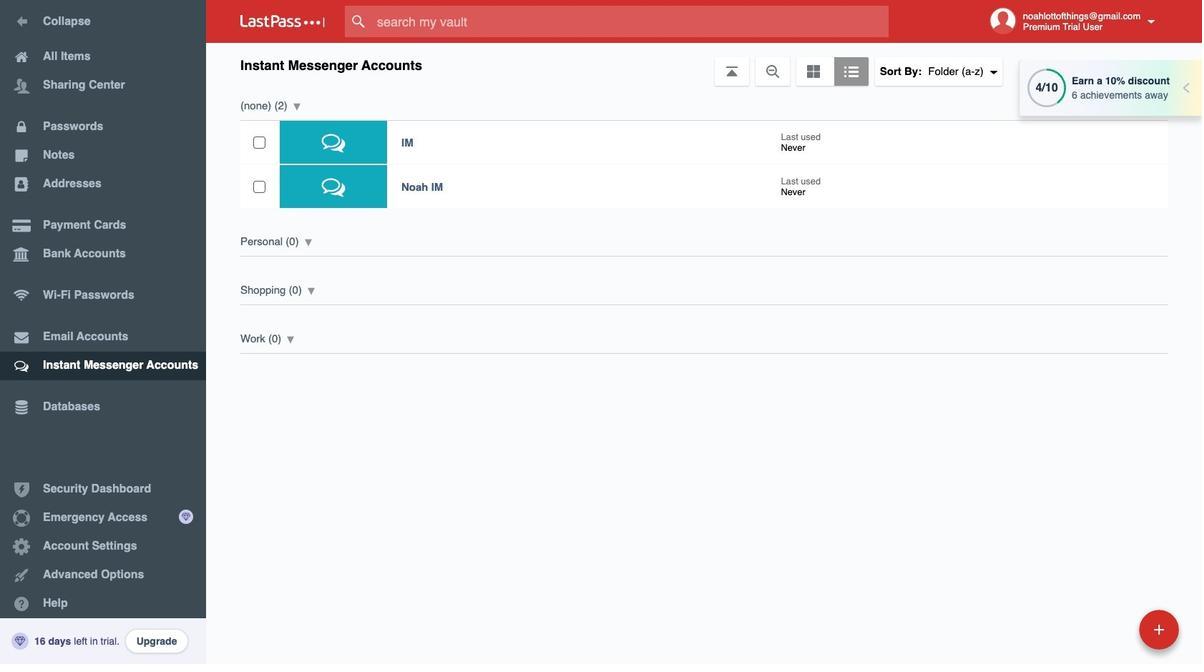 Task type: describe. For each thing, give the bounding box(es) containing it.
lastpass image
[[240, 15, 325, 28]]

main navigation navigation
[[0, 0, 206, 665]]

Search search field
[[345, 6, 917, 37]]



Task type: locate. For each thing, give the bounding box(es) containing it.
search my vault text field
[[345, 6, 917, 37]]

new item navigation
[[1041, 606, 1188, 665]]

new item element
[[1041, 610, 1184, 650]]

vault options navigation
[[206, 43, 1202, 86]]



Task type: vqa. For each thing, say whether or not it's contained in the screenshot.
LastPass image
yes



